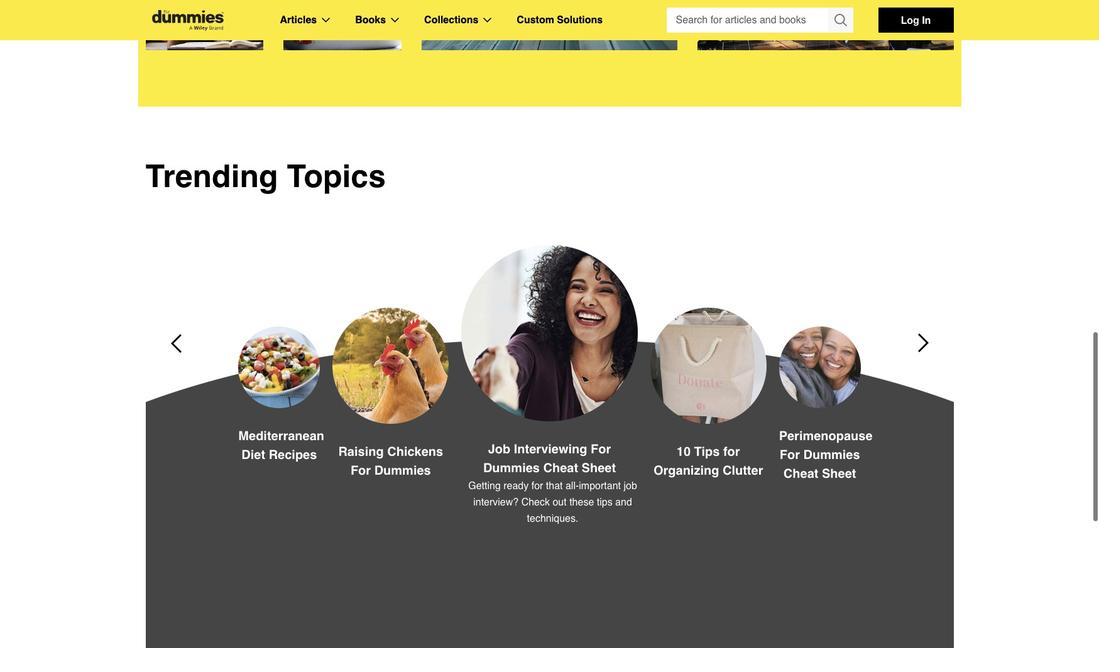 Task type: locate. For each thing, give the bounding box(es) containing it.
dummies inside job interviewing for dummies cheat sheet getting ready for that all-important job interview? check out these tips and techniques.
[[483, 461, 540, 475]]

for inside 10 tips for organizing clutter
[[723, 445, 740, 459]]

for inside job interviewing for dummies cheat sheet getting ready for that all-important job interview? check out these tips and techniques.
[[531, 480, 543, 492]]

1 vertical spatial for
[[531, 480, 543, 492]]

0 horizontal spatial cheat
[[543, 461, 578, 475]]

for down the raising
[[351, 464, 371, 478]]

organizing
[[654, 464, 719, 478]]

for inside job interviewing for dummies cheat sheet getting ready for that all-important job interview? check out these tips and techniques.
[[591, 442, 611, 457]]

job
[[624, 480, 637, 492]]

for
[[591, 442, 611, 457], [780, 448, 800, 463], [351, 464, 371, 478]]

2 horizontal spatial for
[[780, 448, 800, 463]]

tips
[[597, 497, 613, 508]]

0 horizontal spatial dummies
[[374, 464, 431, 478]]

1 horizontal spatial dummies
[[483, 461, 540, 475]]

sheet inside job interviewing for dummies cheat sheet getting ready for that all-important job interview? check out these tips and techniques.
[[582, 461, 616, 475]]

sheet up important
[[582, 461, 616, 475]]

cookie consent banner dialog
[[0, 603, 1099, 649]]

0 vertical spatial for
[[723, 445, 740, 459]]

clutter
[[723, 464, 763, 478]]

for for chickens
[[351, 464, 371, 478]]

in
[[922, 14, 931, 26]]

books
[[355, 14, 386, 26]]

collections
[[424, 14, 478, 26]]

perimenopause for dummies cheat sheet link
[[773, 327, 873, 484]]

raising chickens for dummies link
[[326, 308, 455, 481]]

1 horizontal spatial cheat
[[784, 467, 819, 481]]

10 tips for organizing clutter
[[654, 445, 763, 478]]

for down perimenopause
[[780, 448, 800, 463]]

important
[[579, 480, 621, 492]]

for inside raising chickens for dummies
[[351, 464, 371, 478]]

raising chickens for dummies
[[338, 445, 443, 478]]

cheat inside job interviewing for dummies cheat sheet getting ready for that all-important job interview? check out these tips and techniques.
[[543, 461, 578, 475]]

custom solutions link
[[517, 12, 603, 28]]

1 horizontal spatial for
[[591, 442, 611, 457]]

custom
[[517, 14, 554, 26]]

sheet
[[582, 461, 616, 475], [822, 467, 856, 481]]

cheat down perimenopause
[[784, 467, 819, 481]]

dummies inside perimenopause for dummies cheat sheet
[[803, 448, 860, 463]]

open article categories image
[[322, 18, 330, 23]]

dummies
[[803, 448, 860, 463], [483, 461, 540, 475], [374, 464, 431, 478]]

for up the check
[[531, 480, 543, 492]]

cheat
[[543, 461, 578, 475], [784, 467, 819, 481]]

sheet down perimenopause
[[822, 467, 856, 481]]

0 horizontal spatial sheet
[[582, 461, 616, 475]]

job interviewing for dummies cheat sheet getting ready for that all-important job interview? check out these tips and techniques.
[[468, 442, 637, 524]]

dummies inside raising chickens for dummies
[[374, 464, 431, 478]]

mediterranean
[[238, 429, 324, 444]]

tips
[[694, 445, 720, 459]]

that
[[546, 480, 563, 492]]

mediterranean diet recipes
[[238, 429, 324, 463]]

open collections list image
[[484, 18, 492, 23]]

0 horizontal spatial for
[[351, 464, 371, 478]]

0 horizontal spatial for
[[531, 480, 543, 492]]

for
[[723, 445, 740, 459], [531, 480, 543, 492]]

dummies up "ready"
[[483, 461, 540, 475]]

1 horizontal spatial sheet
[[822, 467, 856, 481]]

diet
[[242, 448, 265, 463]]

custom solutions
[[517, 14, 603, 26]]

for up clutter
[[723, 445, 740, 459]]

2 horizontal spatial dummies
[[803, 448, 860, 463]]

dummies down chickens
[[374, 464, 431, 478]]

dummies down perimenopause
[[803, 448, 860, 463]]

1 horizontal spatial for
[[723, 445, 740, 459]]

recipes
[[269, 448, 317, 463]]

out
[[553, 497, 567, 508]]

group
[[666, 8, 853, 33]]

10
[[677, 445, 691, 459]]

solutions
[[557, 14, 603, 26]]

cheat up that
[[543, 461, 578, 475]]

Search for articles and books text field
[[666, 8, 829, 33]]

interviewing
[[514, 442, 587, 457]]

for up important
[[591, 442, 611, 457]]



Task type: describe. For each thing, give the bounding box(es) containing it.
trending
[[145, 158, 278, 194]]

trending topics
[[145, 158, 386, 194]]

log in link
[[878, 8, 954, 33]]

these
[[569, 497, 594, 508]]

cheat inside perimenopause for dummies cheat sheet
[[784, 467, 819, 481]]

and
[[615, 497, 632, 508]]

log in
[[901, 14, 931, 26]]

open book categories image
[[391, 18, 399, 23]]

for inside perimenopause for dummies cheat sheet
[[780, 448, 800, 463]]

logo image
[[145, 10, 230, 30]]

log
[[901, 14, 919, 26]]

articles
[[280, 14, 317, 26]]

chickens
[[387, 445, 443, 459]]

perimenopause
[[779, 429, 873, 444]]

dummies for raising chickens for dummies
[[374, 464, 431, 478]]

all-
[[566, 480, 579, 492]]

dummies for job interviewing for dummies cheat sheet getting ready for that all-important job interview? check out these tips and techniques.
[[483, 461, 540, 475]]

ready
[[504, 480, 529, 492]]

for for interviewing
[[591, 442, 611, 457]]

techniques.
[[527, 513, 578, 524]]

check
[[521, 497, 550, 508]]

10 tips for organizing clutter link
[[644, 308, 773, 546]]

interview?
[[473, 497, 519, 508]]

raising
[[338, 445, 384, 459]]

perimenopause for dummies cheat sheet
[[779, 429, 873, 481]]

topics
[[287, 158, 386, 194]]

sheet inside perimenopause for dummies cheat sheet
[[822, 467, 856, 481]]

job
[[488, 442, 510, 457]]

mediterranean diet recipes link
[[232, 327, 326, 465]]

getting
[[468, 480, 501, 492]]



Task type: vqa. For each thing, say whether or not it's contained in the screenshot.
the View related to How to Update Your Chromebook
no



